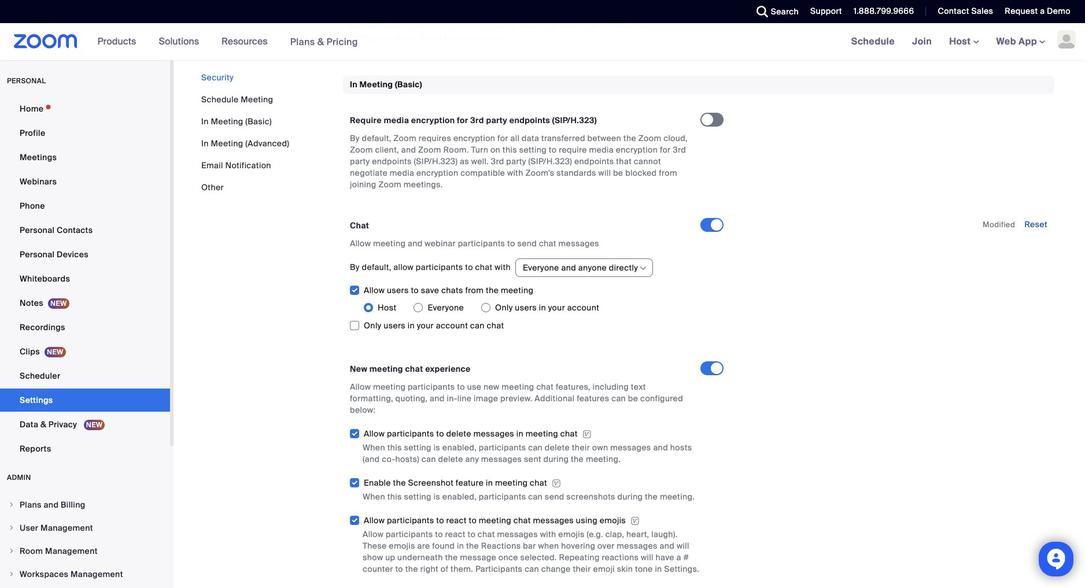 Task type: locate. For each thing, give the bounding box(es) containing it.
1 horizontal spatial &
[[317, 36, 324, 48]]

user management
[[20, 523, 93, 533]]

can
[[621, 21, 635, 32], [470, 320, 485, 331], [611, 393, 626, 404], [528, 442, 543, 453], [422, 454, 436, 464], [528, 492, 543, 502], [525, 564, 539, 574]]

account down everyone and anyone directly dropdown button
[[567, 302, 599, 313]]

personal contacts link
[[0, 219, 170, 242]]

bar
[[523, 541, 536, 551]]

0 horizontal spatial will
[[598, 168, 611, 178]]

'support version for 'enable the screenshot feature in meeting chat image
[[552, 479, 561, 489]]

menu bar
[[201, 72, 289, 193]]

1 when from the top
[[363, 442, 385, 453]]

recordings link
[[0, 316, 170, 339]]

the up laugh).
[[645, 492, 658, 502]]

2 by from the top
[[350, 262, 360, 272]]

zoom's
[[525, 168, 554, 178]]

0 vertical spatial from
[[659, 168, 677, 178]]

will
[[598, 168, 611, 178], [677, 541, 689, 551], [641, 552, 653, 563]]

everyone for everyone and anyone directly
[[523, 263, 559, 273]]

react for chat
[[445, 529, 466, 540]]

0 vertical spatial &
[[317, 36, 324, 48]]

& right data
[[40, 419, 46, 430]]

chat
[[350, 220, 369, 231]]

& inside product information navigation
[[317, 36, 324, 48]]

2 vertical spatial setting
[[404, 492, 431, 502]]

and left hosts
[[653, 442, 668, 453]]

only for only users in your account
[[495, 302, 513, 313]]

to inside by default, zoom requires encryption for all data transferred between the zoom cloud, zoom client, and zoom room. turn on this setting to require media encryption for 3rd party endpoints (sip/h.323) as well.  3rd party (sip/h.323) endpoints that cannot negotiate media encryption compatible with zoom's standards will be blocked from joining zoom meetings.
[[549, 145, 557, 155]]

0 vertical spatial with
[[507, 168, 523, 178]]

reports
[[20, 444, 51, 454]]

1 vertical spatial this
[[387, 442, 402, 453]]

party up negotiate
[[350, 156, 370, 167]]

meeting up preview.
[[502, 382, 534, 392]]

1 vertical spatial right image
[[8, 571, 15, 578]]

request a demo
[[1005, 6, 1071, 16]]

right image for room management
[[8, 548, 15, 555]]

users
[[387, 285, 409, 295], [515, 302, 537, 313], [384, 320, 406, 331]]

1 vertical spatial setting
[[404, 442, 431, 453]]

chat inside allow meeting participants to use new meeting chat features, including text formatting, quoting, and in-line image preview. additional features can be configured below:
[[536, 382, 554, 392]]

search
[[771, 6, 799, 17]]

(sip/h.323) up zoom's
[[528, 156, 572, 167]]

compatible
[[460, 168, 505, 178]]

modified for reset button inside in meeting (basic) element
[[983, 220, 1015, 230]]

from right chats
[[465, 285, 484, 295]]

0 horizontal spatial send
[[517, 238, 537, 249]]

1 vertical spatial host
[[378, 302, 396, 313]]

management for workspaces management
[[71, 569, 123, 580]]

when down enable
[[363, 492, 385, 502]]

1 vertical spatial media
[[589, 145, 614, 155]]

configured inside receive desktop notification for upcoming meetings. reminder time can be configured in the zoom desktop client.
[[350, 33, 393, 43]]

0 horizontal spatial everyone
[[428, 302, 464, 313]]

3rd down 'cloud,'
[[673, 145, 686, 155]]

0 horizontal spatial in meeting (basic)
[[201, 116, 272, 127]]

schedule
[[851, 35, 895, 47], [201, 94, 239, 105]]

save
[[421, 285, 439, 295]]

enabled, up any
[[442, 442, 477, 453]]

show
[[363, 552, 383, 563]]

default, inside by default, zoom requires encryption for all data transferred between the zoom cloud, zoom client, and zoom room. turn on this setting to require media encryption for 3rd party endpoints (sip/h.323) as well.  3rd party (sip/h.323) endpoints that cannot negotiate media encryption compatible with zoom's standards will be blocked from joining zoom meetings.
[[362, 133, 391, 143]]

0 horizontal spatial host
[[378, 302, 396, 313]]

1 default, from the top
[[362, 133, 391, 143]]

and inside dropdown button
[[561, 263, 576, 273]]

messages up any
[[473, 429, 514, 439]]

0 vertical spatial this
[[503, 145, 517, 155]]

by for by default, zoom requires encryption for all data transferred between the zoom cloud, zoom client, and zoom room. turn on this setting to require media encryption for 3rd party endpoints (sip/h.323) as well.  3rd party (sip/h.323) endpoints that cannot negotiate media encryption compatible with zoom's standards will be blocked from joining zoom meetings.
[[350, 133, 360, 143]]

plans and billing
[[20, 500, 85, 510]]

can down allow users to save chats from the meeting
[[470, 320, 485, 331]]

room management
[[20, 546, 98, 556]]

meetings. inside receive desktop notification for upcoming meetings. reminder time can be configured in the zoom desktop client.
[[519, 21, 558, 32]]

delete up "'support version for 'enable the screenshot feature in meeting chat" icon
[[545, 442, 570, 453]]

notification
[[418, 21, 462, 32]]

delete up any
[[446, 429, 471, 439]]

1 vertical spatial configured
[[640, 393, 683, 404]]

endpoints up standards
[[574, 156, 614, 167]]

2 vertical spatial 3rd
[[491, 156, 504, 167]]

everyone down allow users to save chats from the meeting
[[428, 302, 464, 313]]

react
[[446, 515, 467, 526], [445, 529, 466, 540]]

everyone up the only users in your account
[[523, 263, 559, 273]]

banner
[[0, 23, 1085, 61]]

meeting up the in meeting (basic) link
[[241, 94, 273, 105]]

1 right image from the top
[[8, 525, 15, 532]]

schedule for schedule meeting
[[201, 94, 239, 105]]

a left # at the right of the page
[[676, 552, 681, 563]]

allow participants to react to meeting chat messages using emojis
[[364, 515, 626, 526]]

0 vertical spatial right image
[[8, 501, 15, 508]]

right image
[[8, 501, 15, 508], [8, 571, 15, 578]]

(basic)
[[395, 80, 422, 90], [245, 116, 272, 127]]

2 vertical spatial be
[[628, 393, 638, 404]]

can right the time
[[621, 21, 635, 32]]

2 vertical spatial media
[[390, 168, 414, 178]]

1 enabled, from the top
[[442, 442, 477, 453]]

management up "workspaces management"
[[45, 546, 98, 556]]

react inside allow participants to react to chat messages with emojis (e.g. clap, heart, laugh). these emojis are found in the reactions bar when hovering over messages and will show up underneath the message once selected. repeating reactions will have a # counter to the right of them. participants can change their emoji skin tone in settings.
[[445, 529, 466, 540]]

2 personal from the top
[[20, 249, 55, 260]]

emojis up clap,
[[600, 515, 626, 526]]

1 horizontal spatial only
[[495, 302, 513, 313]]

0 vertical spatial when
[[363, 442, 385, 453]]

user management menu item
[[0, 517, 170, 539]]

the down "desktop"
[[404, 33, 417, 43]]

0 horizontal spatial configured
[[350, 33, 393, 43]]

right image for user management
[[8, 525, 15, 532]]

reset inside in meeting (basic) element
[[1024, 219, 1048, 230]]

privacy
[[48, 419, 77, 430]]

are
[[417, 541, 430, 551]]

users for allow users to save chats from the meeting
[[387, 285, 409, 295]]

only for only users in your account can chat
[[364, 320, 381, 331]]

in up the when this setting is enabled, participants can delete their own messages and hosts (and co-hosts) can delete any messages sent during the meeting.
[[516, 429, 523, 439]]

receive desktop notification for upcoming meetings. reminder time can be configured in the zoom desktop client.
[[350, 21, 648, 43]]

be right the time
[[637, 21, 648, 32]]

whiteboards link
[[0, 267, 170, 290]]

0 vertical spatial be
[[637, 21, 648, 32]]

with inside allow participants to react to chat messages with emojis (e.g. clap, heart, laugh). these emojis are found in the reactions bar when hovering over messages and will show up underneath the message once selected. repeating reactions will have a # counter to the right of them. participants can change their emoji skin tone in settings.
[[540, 529, 556, 540]]

plans for plans & pricing
[[290, 36, 315, 48]]

management down the room management menu item
[[71, 569, 123, 580]]

for inside receive desktop notification for upcoming meetings. reminder time can be configured in the zoom desktop client.
[[464, 21, 475, 32]]

meeting up when this setting is enabled, participants can send screenshots during the meeting.
[[495, 478, 528, 488]]

media down "client,"
[[390, 168, 414, 178]]

workspaces management menu item
[[0, 563, 170, 585]]

0 vertical spatial react
[[446, 515, 467, 526]]

demo
[[1047, 6, 1071, 16]]

personal for personal contacts
[[20, 225, 55, 235]]

only inside allow users to save chats from the meeting option group
[[495, 302, 513, 313]]

this inside the when this setting is enabled, participants can delete their own messages and hosts (and co-hosts) can delete any messages sent during the meeting.
[[387, 442, 402, 453]]

2 enabled, from the top
[[442, 492, 477, 502]]

1 vertical spatial by
[[350, 262, 360, 272]]

0 horizontal spatial emojis
[[389, 541, 415, 551]]

2 reset from the top
[[1024, 219, 1048, 230]]

your down 'save'
[[417, 320, 434, 331]]

in inside receive desktop notification for upcoming meetings. reminder time can be configured in the zoom desktop client.
[[395, 33, 402, 43]]

1 vertical spatial modified
[[983, 220, 1015, 230]]

plans inside product information navigation
[[290, 36, 315, 48]]

during inside the when this setting is enabled, participants can delete their own messages and hosts (and co-hosts) can delete any messages sent during the meeting.
[[543, 454, 569, 464]]

your down everyone and anyone directly dropdown button
[[548, 302, 565, 313]]

enabled, inside the when this setting is enabled, participants can delete their own messages and hosts (and co-hosts) can delete any messages sent during the meeting.
[[442, 442, 477, 453]]

right image inside user management menu item
[[8, 525, 15, 532]]

meeting up allow users to save chats from the meeting option group in the bottom of the page
[[501, 285, 533, 295]]

their down repeating
[[573, 564, 591, 574]]

1 vertical spatial meetings.
[[404, 179, 443, 190]]

0 horizontal spatial plans
[[20, 500, 42, 510]]

meeting.
[[586, 454, 621, 464], [660, 492, 695, 502]]

0 vertical spatial their
[[572, 442, 590, 453]]

the down underneath
[[405, 564, 418, 574]]

when
[[363, 442, 385, 453], [363, 492, 385, 502]]

0 vertical spatial configured
[[350, 33, 393, 43]]

0 vertical spatial users
[[387, 285, 409, 295]]

0 vertical spatial default,
[[362, 133, 391, 143]]

1 vertical spatial &
[[40, 419, 46, 430]]

right image down admin
[[8, 501, 15, 508]]

in
[[395, 33, 402, 43], [539, 302, 546, 313], [408, 320, 415, 331], [516, 429, 523, 439], [486, 478, 493, 488], [457, 541, 464, 551], [655, 564, 662, 574]]

right image inside plans and billing menu item
[[8, 501, 15, 508]]

right image for workspaces
[[8, 571, 15, 578]]

meetings
[[20, 152, 57, 163]]

own
[[592, 442, 608, 453]]

joining
[[350, 179, 376, 190]]

can inside receive desktop notification for upcoming meetings. reminder time can be configured in the zoom desktop client.
[[621, 21, 635, 32]]

2 right image from the top
[[8, 571, 15, 578]]

by inside by default, zoom requires encryption for all data transferred between the zoom cloud, zoom client, and zoom room. turn on this setting to require media encryption for 3rd party endpoints (sip/h.323) as well.  3rd party (sip/h.323) endpoints that cannot negotiate media encryption compatible with zoom's standards will be blocked from joining zoom meetings.
[[350, 133, 360, 143]]

in down the schedule meeting
[[201, 116, 209, 127]]

1 vertical spatial reset
[[1024, 219, 1048, 230]]

during right sent
[[543, 454, 569, 464]]

transferred
[[541, 133, 585, 143]]

up
[[385, 552, 395, 563]]

0 vertical spatial in meeting (basic)
[[350, 80, 422, 90]]

using
[[576, 515, 597, 526]]

including
[[593, 382, 629, 392]]

2 is from the top
[[434, 492, 440, 502]]

& inside 'personal menu' 'menu'
[[40, 419, 46, 430]]

0 vertical spatial is
[[434, 442, 440, 453]]

schedule for schedule
[[851, 35, 895, 47]]

0 horizontal spatial schedule
[[201, 94, 239, 105]]

right image left workspaces
[[8, 571, 15, 578]]

is for to
[[434, 442, 440, 453]]

right image
[[8, 525, 15, 532], [8, 548, 15, 555]]

email notification
[[201, 160, 271, 171]]

0 horizontal spatial meetings.
[[404, 179, 443, 190]]

everyone
[[523, 263, 559, 273], [428, 302, 464, 313]]

with left zoom's
[[507, 168, 523, 178]]

default, for zoom
[[362, 133, 391, 143]]

home link
[[0, 97, 170, 120]]

right image for plans
[[8, 501, 15, 508]]

hosts
[[670, 442, 692, 453]]

feature
[[456, 478, 484, 488]]

skin
[[617, 564, 633, 574]]

meeting for in meeting (advanced) link
[[211, 138, 243, 149]]

allow inside allow meeting participants to use new meeting chat features, including text formatting, quoting, and in-line image preview. additional features can be configured below:
[[350, 382, 371, 392]]

and inside allow meeting participants to use new meeting chat features, including text formatting, quoting, and in-line image preview. additional features can be configured below:
[[430, 393, 445, 404]]

meeting for the in meeting (basic) link
[[211, 116, 243, 127]]

management
[[41, 523, 93, 533], [45, 546, 98, 556], [71, 569, 123, 580]]

chat up everyone and anyone directly
[[539, 238, 556, 249]]

messages up everyone and anyone directly dropdown button
[[558, 238, 599, 249]]

0 vertical spatial send
[[517, 238, 537, 249]]

1 horizontal spatial a
[[1040, 6, 1045, 16]]

1 vertical spatial management
[[45, 546, 98, 556]]

in up email
[[201, 138, 209, 149]]

1 horizontal spatial plans
[[290, 36, 315, 48]]

reset
[[1024, 2, 1048, 12], [1024, 219, 1048, 230]]

zoom down 'requires'
[[418, 145, 441, 155]]

room.
[[443, 145, 469, 155]]

0 vertical spatial meeting.
[[586, 454, 621, 464]]

in right feature
[[486, 478, 493, 488]]

allow participants to react to chat messages with emojis (e.g. clap, heart, laugh). these emojis are found in the reactions bar when hovering over messages and will show up underneath the message once selected. repeating reactions will have a # counter to the right of them. participants can change their emoji skin tone in settings.
[[363, 529, 699, 574]]

when inside the when this setting is enabled, participants can delete their own messages and hosts (and co-hosts) can delete any messages sent during the meeting.
[[363, 442, 385, 453]]

zoom inside receive desktop notification for upcoming meetings. reminder time can be configured in the zoom desktop client.
[[419, 33, 442, 43]]

1 vertical spatial default,
[[362, 262, 391, 272]]

will up tone
[[641, 552, 653, 563]]

2 vertical spatial this
[[387, 492, 402, 502]]

1 horizontal spatial host
[[949, 35, 973, 47]]

enabled, for feature
[[442, 492, 477, 502]]

0 horizontal spatial &
[[40, 419, 46, 430]]

and left webinar at the top left of the page
[[408, 238, 423, 249]]

0 vertical spatial by
[[350, 133, 360, 143]]

2 when from the top
[[363, 492, 385, 502]]

2 vertical spatial with
[[540, 529, 556, 540]]

1 right image from the top
[[8, 501, 15, 508]]

during up 'support version for 'allow participants to react to meeting chat messages using emojis image on the bottom
[[618, 492, 643, 502]]

0 vertical spatial setting
[[519, 145, 547, 155]]

your
[[548, 302, 565, 313], [417, 320, 434, 331]]

everyone inside allow users to save chats from the meeting option group
[[428, 302, 464, 313]]

reactions
[[602, 552, 639, 563]]

0 vertical spatial reset button
[[1024, 2, 1048, 12]]

0 horizontal spatial during
[[543, 454, 569, 464]]

1 horizontal spatial everyone
[[523, 263, 559, 273]]

1 horizontal spatial emojis
[[558, 529, 585, 540]]

modified inside in meeting (basic) element
[[983, 220, 1015, 230]]

1 vertical spatial react
[[445, 529, 466, 540]]

personal
[[7, 76, 46, 86]]

0 vertical spatial plans
[[290, 36, 315, 48]]

right image inside the room management menu item
[[8, 548, 15, 555]]

meetings. left reminder
[[519, 21, 558, 32]]

this down enable
[[387, 492, 402, 502]]

endpoints down "client,"
[[372, 156, 412, 167]]

2 vertical spatial users
[[384, 320, 406, 331]]

chat
[[539, 238, 556, 249], [475, 262, 493, 272], [487, 320, 504, 331], [405, 364, 423, 374], [536, 382, 554, 392], [560, 429, 578, 439], [530, 478, 547, 488], [514, 515, 531, 526], [478, 529, 495, 540]]

meeting. down own
[[586, 454, 621, 464]]

0 vertical spatial modified
[[983, 3, 1015, 12]]

allow inside allow participants to react to chat messages with emojis (e.g. clap, heart, laugh). these emojis are found in the reactions bar when hovering over messages and will show up underneath the message once selected. repeating reactions will have a # counter to the right of them. participants can change their emoji skin tone in settings.
[[363, 529, 384, 540]]

1 is from the top
[[434, 442, 440, 453]]

0 vertical spatial meetings.
[[519, 21, 558, 32]]

host down the allow
[[378, 302, 396, 313]]

this for screenshot
[[387, 492, 402, 502]]

the right chats
[[486, 285, 499, 295]]

everyone and anyone directly button
[[523, 259, 638, 276]]

0 vertical spatial during
[[543, 454, 569, 464]]

chat inside allow participants to react to chat messages with emojis (e.g. clap, heart, laugh). these emojis are found in the reactions bar when hovering over messages and will show up underneath the message once selected. repeating reactions will have a # counter to the right of them. participants can change their emoji skin tone in settings.
[[478, 529, 495, 540]]

0 horizontal spatial your
[[417, 320, 434, 331]]

contacts
[[57, 225, 93, 235]]

(advanced)
[[245, 138, 289, 149]]

3rd up turn at the left top
[[470, 115, 484, 125]]

client.
[[479, 33, 505, 43]]

setting down screenshot
[[404, 492, 431, 502]]

be inside receive desktop notification for upcoming meetings. reminder time can be configured in the zoom desktop client.
[[637, 21, 648, 32]]

products
[[98, 35, 136, 47]]

this down all at the left top of page
[[503, 145, 517, 155]]

everyone inside everyone and anyone directly dropdown button
[[523, 263, 559, 273]]

and right "client,"
[[401, 145, 416, 155]]

settings.
[[664, 564, 699, 574]]

0 vertical spatial personal
[[20, 225, 55, 235]]

zoom down negotiate
[[378, 179, 401, 190]]

1 vertical spatial right image
[[8, 548, 15, 555]]

in
[[350, 80, 357, 90], [201, 116, 209, 127], [201, 138, 209, 149]]

zoom down notification
[[419, 33, 442, 43]]

a left "demo" at the top right of the page
[[1040, 6, 1045, 16]]

banner containing products
[[0, 23, 1085, 61]]

3rd down on
[[491, 156, 504, 167]]

security
[[201, 72, 234, 83]]

can inside allow participants to react to chat messages with emojis (e.g. clap, heart, laugh). these emojis are found in the reactions bar when hovering over messages and will show up underneath the message once selected. repeating reactions will have a # counter to the right of them. participants can change their emoji skin tone in settings.
[[525, 564, 539, 574]]

1 vertical spatial users
[[515, 302, 537, 313]]

in down "desktop"
[[395, 33, 402, 43]]

1 vertical spatial be
[[613, 168, 623, 178]]

plans inside menu item
[[20, 500, 42, 510]]

meeting up formatting, at the left of page
[[373, 382, 406, 392]]

plans & pricing
[[290, 36, 358, 48]]

schedule inside menu bar
[[201, 94, 239, 105]]

2 vertical spatial management
[[71, 569, 123, 580]]

only users in your account can chat
[[364, 320, 504, 331]]

data
[[20, 419, 38, 430]]

plans
[[290, 36, 315, 48], [20, 500, 42, 510]]

participants inside allow meeting participants to use new meeting chat features, including text formatting, quoting, and in-line image preview. additional features can be configured below:
[[408, 382, 455, 392]]

chat left the 'support version for 'allow participants to delete messages in meeting chat 'image'
[[560, 429, 578, 439]]

2 reset button from the top
[[1024, 219, 1048, 230]]

allow for allow meeting participants to use new meeting chat features, including text formatting, quoting, and in-line image preview. additional features can be configured below:
[[350, 382, 371, 392]]

new
[[350, 364, 367, 374]]

is for screenshot
[[434, 492, 440, 502]]

in meeting (basic) element
[[343, 76, 1054, 588]]

0 vertical spatial management
[[41, 523, 93, 533]]

& for privacy
[[40, 419, 46, 430]]

in meeting (basic) down the schedule meeting
[[201, 116, 272, 127]]

meetings navigation
[[843, 23, 1085, 61]]

1 modified from the top
[[983, 3, 1015, 12]]

web app button
[[996, 35, 1045, 47]]

once
[[498, 552, 518, 563]]

right image inside workspaces management menu item
[[8, 571, 15, 578]]

security link
[[201, 72, 234, 83]]

0 vertical spatial a
[[1040, 6, 1045, 16]]

(sip/h.323) down 'requires'
[[414, 156, 458, 167]]

1 vertical spatial your
[[417, 320, 434, 331]]

0 vertical spatial account
[[567, 302, 599, 313]]

1 by from the top
[[350, 133, 360, 143]]

when up (and on the left bottom of the page
[[363, 442, 385, 453]]

1 horizontal spatial send
[[545, 492, 564, 502]]

the up of
[[445, 552, 458, 563]]

schedule inside meetings navigation
[[851, 35, 895, 47]]

setting inside by default, zoom requires encryption for all data transferred between the zoom cloud, zoom client, and zoom room. turn on this setting to require media encryption for 3rd party endpoints (sip/h.323) as well.  3rd party (sip/h.323) endpoints that cannot negotiate media encryption compatible with zoom's standards will be blocked from joining zoom meetings.
[[519, 145, 547, 155]]

configured down text
[[640, 393, 683, 404]]

notes link
[[0, 292, 170, 315]]

when this setting is enabled, participants can send screenshots during the meeting.
[[363, 492, 695, 502]]

enabled,
[[442, 442, 477, 453], [442, 492, 477, 502]]

allow for allow participants to delete messages in meeting chat
[[364, 429, 385, 439]]

show options image
[[639, 264, 648, 273]]

meeting down the schedule meeting
[[211, 116, 243, 127]]

by down require at the top
[[350, 133, 360, 143]]

is inside the when this setting is enabled, participants can delete their own messages and hosts (and co-hosts) can delete any messages sent during the meeting.
[[434, 442, 440, 453]]

scheduler
[[20, 371, 60, 381]]

1 vertical spatial schedule
[[201, 94, 239, 105]]

1 horizontal spatial account
[[567, 302, 599, 313]]

2 right image from the top
[[8, 548, 15, 555]]

1.888.799.9666 button up "schedule" link
[[854, 6, 914, 16]]

your for only users in your account can chat
[[417, 320, 434, 331]]

1 vertical spatial a
[[676, 552, 681, 563]]

1 horizontal spatial meeting.
[[660, 492, 695, 502]]

data
[[522, 133, 539, 143]]

2 default, from the top
[[362, 262, 391, 272]]

cannot
[[634, 156, 661, 167]]

zoom up "client,"
[[394, 133, 416, 143]]

users inside option group
[[515, 302, 537, 313]]

1 vertical spatial in
[[201, 116, 209, 127]]

1 vertical spatial reset button
[[1024, 219, 1048, 230]]

other link
[[201, 182, 224, 193]]

is up screenshot
[[434, 442, 440, 453]]

1 horizontal spatial in meeting (basic)
[[350, 80, 422, 90]]

plans & pricing link
[[290, 36, 358, 48], [290, 36, 358, 48]]

2 modified from the top
[[983, 220, 1015, 230]]

chat up quoting,
[[405, 364, 423, 374]]

account down chats
[[436, 320, 468, 331]]

setting inside the when this setting is enabled, participants can delete their own messages and hosts (and co-hosts) can delete any messages sent during the meeting.
[[404, 442, 431, 453]]

1 vertical spatial in meeting (basic)
[[201, 116, 272, 127]]

allow for allow participants to react to chat messages with emojis (e.g. clap, heart, laugh). these emojis are found in the reactions bar when hovering over messages and will show up underneath the message once selected. repeating reactions will have a # counter to the right of them. participants can change their emoji skin tone in settings.
[[363, 529, 384, 540]]

media down between
[[589, 145, 614, 155]]

2 horizontal spatial will
[[677, 541, 689, 551]]

1.888.799.9666
[[854, 6, 914, 16]]

require
[[350, 115, 382, 125]]

meetings link
[[0, 146, 170, 169]]

right image left room
[[8, 548, 15, 555]]

and left billing
[[44, 500, 59, 510]]

meeting for schedule meeting "link"
[[241, 94, 273, 105]]

1 horizontal spatial schedule
[[851, 35, 895, 47]]

1 vertical spatial account
[[436, 320, 468, 331]]

their inside the when this setting is enabled, participants can delete their own messages and hosts (and co-hosts) can delete any messages sent during the meeting.
[[572, 442, 590, 453]]

media right require at the top
[[384, 115, 409, 125]]

1 personal from the top
[[20, 225, 55, 235]]

preview.
[[500, 393, 532, 404]]

1 vertical spatial plans
[[20, 500, 42, 510]]

profile picture image
[[1057, 30, 1076, 49]]

0 vertical spatial right image
[[8, 525, 15, 532]]

account inside allow users to save chats from the meeting option group
[[567, 302, 599, 313]]

zoom
[[419, 33, 442, 43], [394, 133, 416, 143], [638, 133, 661, 143], [350, 145, 373, 155], [418, 145, 441, 155], [378, 179, 401, 190]]

1 horizontal spatial your
[[548, 302, 565, 313]]

1 vertical spatial enabled,
[[442, 492, 477, 502]]

your inside allow users to save chats from the meeting option group
[[548, 302, 565, 313]]

1 vertical spatial only
[[364, 320, 381, 331]]

by
[[350, 133, 360, 143], [350, 262, 360, 272]]



Task type: vqa. For each thing, say whether or not it's contained in the screenshot.
at on the top of the page
no



Task type: describe. For each thing, give the bounding box(es) containing it.
account for only users in your account
[[567, 302, 599, 313]]

zoom logo image
[[14, 34, 77, 49]]

menu bar containing security
[[201, 72, 289, 193]]

pricing
[[327, 36, 358, 48]]

this inside by default, zoom requires encryption for all data transferred between the zoom cloud, zoom client, and zoom room. turn on this setting to require media encryption for 3rd party endpoints (sip/h.323) as well.  3rd party (sip/h.323) endpoints that cannot negotiate media encryption compatible with zoom's standards will be blocked from joining zoom meetings.
[[503, 145, 517, 155]]

can right hosts)
[[422, 454, 436, 464]]

enable the screenshot feature in meeting chat
[[364, 478, 547, 488]]

1 horizontal spatial (basic)
[[395, 80, 422, 90]]

chat down when this setting is enabled, participants can send screenshots during the meeting.
[[514, 515, 531, 526]]

standards
[[557, 168, 596, 178]]

tone
[[635, 564, 653, 574]]

in for the in meeting (basic) link
[[201, 116, 209, 127]]

between
[[587, 133, 621, 143]]

allow for allow users to save chats from the meeting
[[364, 285, 385, 295]]

counter
[[363, 564, 393, 574]]

phone link
[[0, 194, 170, 217]]

participants inside the when this setting is enabled, participants can delete their own messages and hosts (and co-hosts) can delete any messages sent during the meeting.
[[479, 442, 526, 453]]

the inside by default, zoom requires encryption for all data transferred between the zoom cloud, zoom client, and zoom room. turn on this setting to require media encryption for 3rd party endpoints (sip/h.323) as well.  3rd party (sip/h.323) endpoints that cannot negotiate media encryption compatible with zoom's standards will be blocked from joining zoom meetings.
[[623, 133, 636, 143]]

meeting. inside the when this setting is enabled, participants can delete their own messages and hosts (and co-hosts) can delete any messages sent during the meeting.
[[586, 454, 621, 464]]

a inside allow participants to react to chat messages with emojis (e.g. clap, heart, laugh). these emojis are found in the reactions bar when hovering over messages and will show up underneath the message once selected. repeating reactions will have a # counter to the right of them. participants can change their emoji skin tone in settings.
[[676, 552, 681, 563]]

in meeting (basic) link
[[201, 116, 272, 127]]

only users in your account
[[495, 302, 599, 313]]

meeting up reactions
[[479, 515, 511, 526]]

everyone and anyone directly
[[523, 263, 638, 273]]

message
[[460, 552, 496, 563]]

hovering
[[561, 541, 595, 551]]

on
[[490, 145, 500, 155]]

client,
[[375, 145, 399, 155]]

and inside allow participants to react to chat messages with emojis (e.g. clap, heart, laugh). these emojis are found in the reactions bar when hovering over messages and will show up underneath the message once selected. repeating reactions will have a # counter to the right of them. participants can change their emoji skin tone in settings.
[[660, 541, 675, 551]]

in meeting (advanced)
[[201, 138, 289, 149]]

time
[[601, 21, 619, 32]]

(and
[[363, 454, 380, 464]]

encryption up cannot
[[616, 145, 658, 155]]

in up the new meeting chat experience
[[408, 320, 415, 331]]

search button
[[748, 0, 802, 23]]

messages up bar
[[497, 529, 538, 540]]

meeting up the when this setting is enabled, participants can delete their own messages and hosts (and co-hosts) can delete any messages sent during the meeting.
[[526, 429, 558, 439]]

negotiate
[[350, 168, 388, 178]]

and inside by default, zoom requires encryption for all data transferred between the zoom cloud, zoom client, and zoom room. turn on this setting to require media encryption for 3rd party endpoints (sip/h.323) as well.  3rd party (sip/h.323) endpoints that cannot negotiate media encryption compatible with zoom's standards will be blocked from joining zoom meetings.
[[401, 145, 416, 155]]

email
[[201, 160, 223, 171]]

when for when this setting is enabled, participants can send screenshots during the meeting.
[[363, 492, 385, 502]]

everyone for everyone
[[428, 302, 464, 313]]

1 vertical spatial with
[[495, 262, 511, 272]]

in meeting (basic) inside menu bar
[[201, 116, 272, 127]]

sent
[[524, 454, 541, 464]]

2 vertical spatial emojis
[[389, 541, 415, 551]]

management for user management
[[41, 523, 93, 533]]

0 vertical spatial emojis
[[600, 515, 626, 526]]

notes
[[20, 298, 43, 308]]

right
[[420, 564, 438, 574]]

default, for allow
[[362, 262, 391, 272]]

product information navigation
[[89, 23, 367, 61]]

home
[[20, 104, 44, 114]]

meetings. inside by default, zoom requires encryption for all data transferred between the zoom cloud, zoom client, and zoom room. turn on this setting to require media encryption for 3rd party endpoints (sip/h.323) as well.  3rd party (sip/h.323) endpoints that cannot negotiate media encryption compatible with zoom's standards will be blocked from joining zoom meetings.
[[404, 179, 443, 190]]

their inside allow participants to react to chat messages with emojis (e.g. clap, heart, laugh). these emojis are found in the reactions bar when hovering over messages and will show up underneath the message once selected. repeating reactions will have a # counter to the right of them. participants can change their emoji skin tone in settings.
[[573, 564, 591, 574]]

allow users to save chats from the meeting
[[364, 285, 533, 295]]

can up sent
[[528, 442, 543, 453]]

reset button inside in meeting (basic) element
[[1024, 219, 1048, 230]]

the inside the when this setting is enabled, participants can delete their own messages and hosts (and co-hosts) can delete any messages sent during the meeting.
[[571, 454, 584, 464]]

enabled, for delete
[[442, 442, 477, 453]]

admin
[[7, 473, 31, 482]]

from inside by default, zoom requires encryption for all data transferred between the zoom cloud, zoom client, and zoom room. turn on this setting to require media encryption for 3rd party endpoints (sip/h.323) as well.  3rd party (sip/h.323) endpoints that cannot negotiate media encryption compatible with zoom's standards will be blocked from joining zoom meetings.
[[659, 168, 677, 178]]

1 horizontal spatial 3rd
[[491, 156, 504, 167]]

and inside the when this setting is enabled, participants can delete their own messages and hosts (and co-hosts) can delete any messages sent during the meeting.
[[653, 442, 668, 453]]

reports link
[[0, 437, 170, 460]]

schedule meeting link
[[201, 94, 273, 105]]

allow meeting and webinar participants to send chat messages
[[350, 238, 599, 249]]

by default, allow participants to chat with
[[350, 262, 511, 272]]

workspaces management
[[20, 569, 123, 580]]

meeting up the allow
[[373, 238, 406, 249]]

1 vertical spatial send
[[545, 492, 564, 502]]

1 horizontal spatial during
[[618, 492, 643, 502]]

can inside allow meeting participants to use new meeting chat features, including text formatting, quoting, and in-line image preview. additional features can be configured below:
[[611, 393, 626, 404]]

chat down allow meeting and webinar participants to send chat messages
[[475, 262, 493, 272]]

line
[[457, 393, 472, 404]]

0 horizontal spatial endpoints
[[372, 156, 412, 167]]

1 horizontal spatial will
[[641, 552, 653, 563]]

0 horizontal spatial (basic)
[[245, 116, 272, 127]]

0 vertical spatial in
[[350, 80, 357, 90]]

users for only users in your account
[[515, 302, 537, 313]]

other
[[201, 182, 224, 193]]

directly
[[609, 263, 638, 273]]

with inside by default, zoom requires encryption for all data transferred between the zoom cloud, zoom client, and zoom room. turn on this setting to require media encryption for 3rd party endpoints (sip/h.323) as well.  3rd party (sip/h.323) endpoints that cannot negotiate media encryption compatible with zoom's standards will be blocked from joining zoom meetings.
[[507, 168, 523, 178]]

messages down heart,
[[617, 541, 658, 551]]

underneath
[[397, 552, 443, 563]]

of
[[441, 564, 448, 574]]

participants
[[475, 564, 523, 574]]

reminder
[[560, 21, 599, 32]]

zoom up negotiate
[[350, 145, 373, 155]]

this for to
[[387, 442, 402, 453]]

1 reset from the top
[[1024, 2, 1048, 12]]

heart,
[[626, 529, 649, 540]]

users for only users in your account can chat
[[384, 320, 406, 331]]

the up message on the left
[[466, 541, 479, 551]]

1 vertical spatial delete
[[545, 442, 570, 453]]

profile link
[[0, 121, 170, 145]]

1 reset button from the top
[[1024, 2, 1048, 12]]

admin menu menu
[[0, 494, 170, 588]]

workspaces
[[20, 569, 68, 580]]

host inside meetings navigation
[[949, 35, 973, 47]]

scheduler link
[[0, 364, 170, 388]]

encryption up turn at the left top
[[453, 133, 495, 143]]

allow users to save chats from the meeting option group
[[364, 298, 700, 317]]

0 vertical spatial media
[[384, 115, 409, 125]]

when for when this setting is enabled, participants can delete their own messages and hosts (and co-hosts) can delete any messages sent during the meeting.
[[363, 442, 385, 453]]

your for only users in your account
[[548, 302, 565, 313]]

the inside receive desktop notification for upcoming meetings. reminder time can be configured in the zoom desktop client.
[[404, 33, 417, 43]]

enable
[[364, 478, 391, 488]]

plans and billing menu item
[[0, 494, 170, 516]]

by for by default, allow participants to chat with
[[350, 262, 360, 272]]

webinars link
[[0, 170, 170, 193]]

use
[[467, 382, 481, 392]]

messages right any
[[481, 454, 522, 464]]

reactions
[[481, 541, 521, 551]]

encryption down room.
[[416, 168, 458, 178]]

anyone
[[578, 263, 607, 273]]

upcoming
[[477, 21, 517, 32]]

plans for plans and billing
[[20, 500, 42, 510]]

0 vertical spatial 3rd
[[470, 115, 484, 125]]

& for pricing
[[317, 36, 324, 48]]

email notification link
[[201, 160, 271, 171]]

to inside allow meeting participants to use new meeting chat features, including text formatting, quoting, and in-line image preview. additional features can be configured below:
[[457, 382, 465, 392]]

messages up when
[[533, 515, 574, 526]]

these
[[363, 541, 387, 551]]

as
[[460, 156, 469, 167]]

and inside menu item
[[44, 500, 59, 510]]

be inside allow meeting participants to use new meeting chat features, including text formatting, quoting, and in-line image preview. additional features can be configured below:
[[628, 393, 638, 404]]

1.888.799.9666 button up join on the top right
[[845, 0, 917, 23]]

experience
[[425, 364, 471, 374]]

encryption up 'requires'
[[411, 115, 455, 125]]

1 vertical spatial meeting.
[[660, 492, 695, 502]]

host button
[[949, 35, 979, 47]]

require media encryption for 3rd party endpoints (sip/h.323)
[[350, 115, 597, 125]]

1 vertical spatial will
[[677, 541, 689, 551]]

chats
[[441, 285, 463, 295]]

2 horizontal spatial endpoints
[[574, 156, 614, 167]]

turn
[[471, 145, 488, 155]]

join link
[[903, 23, 941, 60]]

react for meeting
[[446, 515, 467, 526]]

(sip/h.323) up transferred at the top of page
[[552, 115, 597, 125]]

allow for allow participants to react to meeting chat messages using emojis
[[364, 515, 385, 526]]

any
[[465, 454, 479, 464]]

contact sales
[[938, 6, 993, 16]]

them.
[[451, 564, 473, 574]]

in for in meeting (advanced) link
[[201, 138, 209, 149]]

in down have
[[655, 564, 662, 574]]

data & privacy
[[20, 419, 79, 430]]

below:
[[350, 405, 376, 415]]

1 vertical spatial 3rd
[[673, 145, 686, 155]]

room
[[20, 546, 43, 556]]

cloud,
[[664, 133, 688, 143]]

setting for enable the screenshot feature in meeting chat
[[404, 492, 431, 502]]

personal menu menu
[[0, 97, 170, 462]]

when
[[538, 541, 559, 551]]

user
[[20, 523, 38, 533]]

0 vertical spatial delete
[[446, 429, 471, 439]]

2 vertical spatial delete
[[438, 454, 463, 464]]

host inside allow users to save chats from the meeting option group
[[378, 302, 396, 313]]

setting for allow participants to delete messages in meeting chat
[[404, 442, 431, 453]]

1 horizontal spatial endpoints
[[509, 115, 550, 125]]

party up on
[[486, 115, 507, 125]]

will inside by default, zoom requires encryption for all data transferred between the zoom cloud, zoom client, and zoom room. turn on this setting to require media encryption for 3rd party endpoints (sip/h.323) as well.  3rd party (sip/h.323) endpoints that cannot negotiate media encryption compatible with zoom's standards will be blocked from joining zoom meetings.
[[598, 168, 611, 178]]

for up room.
[[457, 115, 468, 125]]

chat down allow users to save chats from the meeting option group in the bottom of the page
[[487, 320, 504, 331]]

allow meeting participants to use new meeting chat features, including text formatting, quoting, and in-line image preview. additional features can be configured below:
[[350, 382, 683, 415]]

messages right own
[[610, 442, 651, 453]]

can down sent
[[528, 492, 543, 502]]

sales
[[971, 6, 993, 16]]

zoom up cannot
[[638, 133, 661, 143]]

allow for allow meeting and webinar participants to send chat messages
[[350, 238, 371, 249]]

desktop
[[444, 33, 477, 43]]

screenshots
[[566, 492, 615, 502]]

for left all at the left top of page
[[497, 133, 508, 143]]

the right enable
[[393, 478, 406, 488]]

account for only users in your account can chat
[[436, 320, 468, 331]]

notification
[[225, 160, 271, 171]]

recordings
[[20, 322, 65, 333]]

room management menu item
[[0, 540, 170, 562]]

party down all at the left top of page
[[506, 156, 526, 167]]

web
[[996, 35, 1016, 47]]

in right found
[[457, 541, 464, 551]]

configured inside allow meeting participants to use new meeting chat features, including text formatting, quoting, and in-line image preview. additional features can be configured below:
[[640, 393, 683, 404]]

1 vertical spatial from
[[465, 285, 484, 295]]

modified for first reset button from the top of the page
[[983, 3, 1015, 12]]

chat up when this setting is enabled, participants can send screenshots during the meeting.
[[530, 478, 547, 488]]

participants inside allow participants to react to chat messages with emojis (e.g. clap, heart, laugh). these emojis are found in the reactions bar when hovering over messages and will show up underneath the message once selected. repeating reactions will have a # counter to the right of them. participants can change their emoji skin tone in settings.
[[386, 529, 433, 540]]

meeting up require at the top
[[360, 80, 393, 90]]

management for room management
[[45, 546, 98, 556]]

webinars
[[20, 176, 57, 187]]

'support version for 'allow participants to react to meeting chat messages using emojis image
[[631, 516, 640, 527]]

contact
[[938, 6, 969, 16]]

over
[[598, 541, 615, 551]]

meeting right new
[[369, 364, 403, 374]]

be inside by default, zoom requires encryption for all data transferred between the zoom cloud, zoom client, and zoom room. turn on this setting to require media encryption for 3rd party endpoints (sip/h.323) as well.  3rd party (sip/h.323) endpoints that cannot negotiate media encryption compatible with zoom's standards will be blocked from joining zoom meetings.
[[613, 168, 623, 178]]

for down 'cloud,'
[[660, 145, 671, 155]]

'support version for 'allow participants to delete messages in meeting chat image
[[582, 429, 592, 440]]

schedule link
[[843, 23, 903, 60]]

join
[[912, 35, 932, 47]]

personal for personal devices
[[20, 249, 55, 260]]

formatting,
[[350, 393, 393, 404]]

in inside allow users to save chats from the meeting option group
[[539, 302, 546, 313]]



